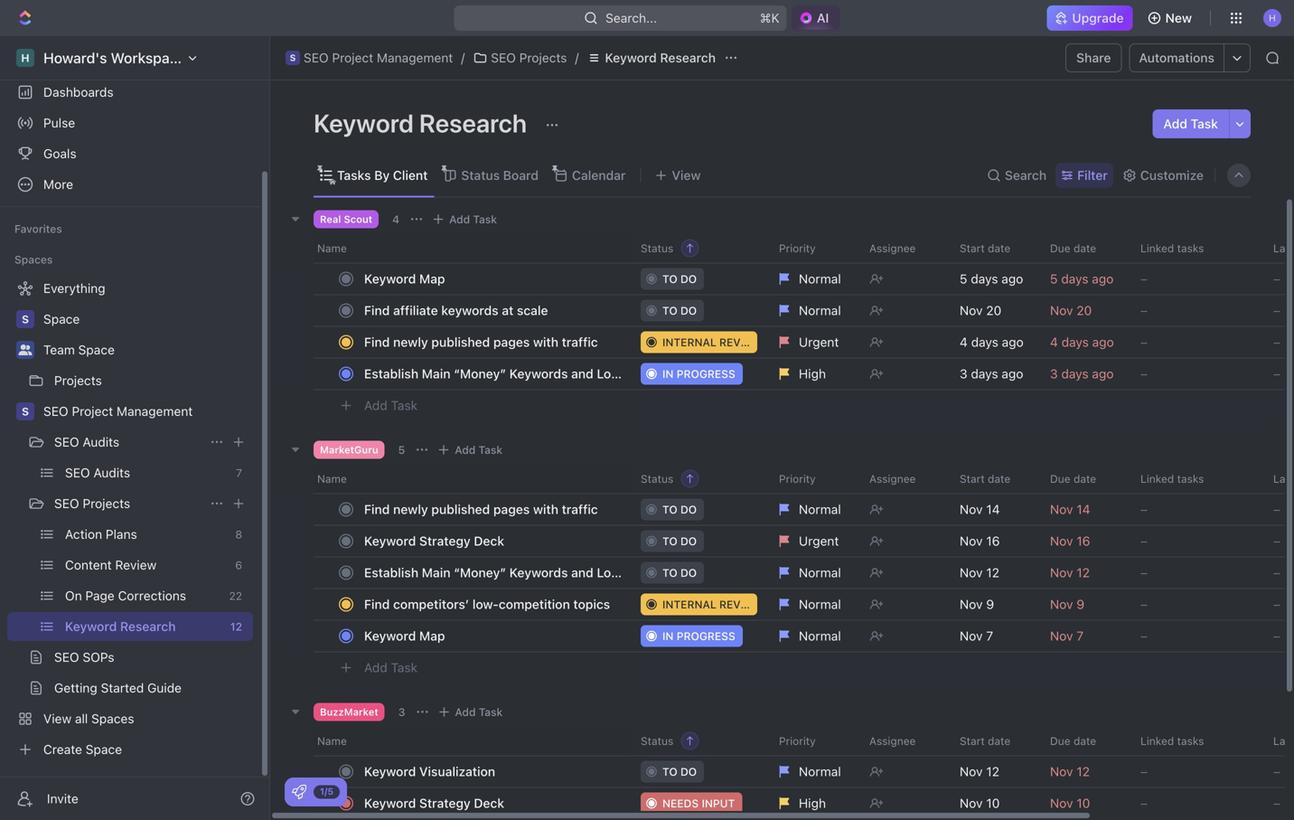 Task type: describe. For each thing, give the bounding box(es) containing it.
3 due date from the top
[[1051, 735, 1097, 747]]

1 horizontal spatial seo projects
[[491, 50, 567, 65]]

invite
[[47, 791, 78, 806]]

find newly published pages with traffic for normal
[[364, 502, 598, 517]]

action plans link
[[65, 520, 228, 549]]

in progress for high
[[663, 368, 736, 380]]

customize
[[1141, 168, 1205, 183]]

assignee for urgent
[[870, 473, 916, 485]]

1 vertical spatial audits
[[93, 465, 130, 480]]

view button
[[649, 163, 708, 188]]

task up 5
[[391, 398, 418, 413]]

content review link
[[65, 551, 228, 580]]

1 horizontal spatial management
[[377, 50, 453, 65]]

due date for normal
[[1051, 473, 1097, 485]]

long- for high
[[597, 366, 632, 381]]

1 vertical spatial projects
[[54, 373, 102, 388]]

create
[[43, 742, 82, 757]]

team
[[43, 342, 75, 357]]

favorites button
[[7, 218, 69, 240]]

review for normal
[[720, 598, 762, 611]]

urgent for keyword strategy deck
[[799, 534, 840, 548]]

content
[[65, 558, 112, 572]]

scale
[[517, 303, 548, 318]]

keywords for high
[[510, 366, 568, 381]]

establish main "money" keywords and long-tail keyword variations for high
[[364, 366, 770, 381]]

keyword visualization
[[364, 764, 496, 779]]

keyword map for in progress
[[364, 629, 445, 643]]

keyword strategy deck link for visualization
[[360, 790, 627, 817]]

client
[[393, 168, 428, 183]]

3 start from the top
[[960, 735, 985, 747]]

do for keyword map
[[681, 273, 697, 285]]

0 vertical spatial research
[[661, 50, 716, 65]]

h inside sidebar navigation
[[21, 52, 30, 64]]

1 horizontal spatial project
[[332, 50, 374, 65]]

pulse
[[43, 115, 75, 130]]

create space link
[[7, 735, 250, 764]]

0 horizontal spatial spaces
[[14, 253, 53, 266]]

action plans
[[65, 527, 137, 542]]

to do button for establish main "money" keywords and long-tail keyword variations
[[630, 557, 769, 589]]

linked tasks for normal
[[1141, 473, 1205, 485]]

seo for topmost seo audits link
[[54, 435, 79, 449]]

review for urgent
[[720, 336, 762, 349]]

7 normal button from the top
[[769, 756, 859, 788]]

3 linked from the top
[[1141, 735, 1175, 747]]

on page corrections link
[[65, 581, 222, 610]]

name button for newly
[[314, 464, 630, 493]]

5 normal button from the top
[[769, 588, 859, 621]]

0 horizontal spatial seo projects link
[[54, 489, 203, 518]]

seo sops
[[54, 650, 114, 665]]

0 vertical spatial seo projects link
[[469, 47, 572, 69]]

high button for establish main "money" keywords and long-tail keyword variations
[[769, 358, 859, 390]]

team space link
[[43, 336, 250, 364]]

pulse link
[[7, 109, 253, 137]]

h button
[[1259, 4, 1288, 33]]

to do button for keyword map
[[630, 263, 769, 295]]

priority for normal
[[780, 242, 816, 255]]

buzzmarket
[[320, 706, 379, 718]]

keyword inside "tree"
[[65, 619, 117, 634]]

tail for normal
[[632, 565, 652, 580]]

team space
[[43, 342, 115, 357]]

calendar
[[572, 168, 626, 183]]

h inside "dropdown button"
[[1270, 12, 1277, 23]]

content review
[[65, 558, 157, 572]]

6
[[235, 559, 242, 572]]

s for seo project management
[[22, 405, 29, 418]]

keyword strategy deck link for newly
[[360, 528, 627, 554]]

add right 5
[[455, 444, 476, 456]]

normal for 3rd "normal" dropdown button from the top
[[799, 502, 842, 517]]

topics
[[574, 597, 611, 612]]

needs
[[663, 797, 699, 810]]

getting started guide
[[54, 681, 182, 695]]

0 vertical spatial seo audits link
[[54, 428, 203, 457]]

add task up keyword visualization link
[[455, 706, 503, 718]]

at
[[502, 303, 514, 318]]

start for normal
[[960, 473, 985, 485]]

0 vertical spatial projects
[[520, 50, 567, 65]]

map for in
[[420, 629, 445, 643]]

1 vertical spatial keyword research link
[[65, 612, 223, 641]]

to do for find affiliate keywords at scale
[[663, 304, 697, 317]]

seo for left the seo projects link
[[54, 496, 79, 511]]

marketguru
[[320, 444, 379, 456]]

seo for 'seo project management' link
[[43, 404, 68, 419]]

0 vertical spatial space
[[43, 312, 80, 326]]

and for normal
[[572, 565, 594, 580]]

add up marketguru
[[364, 398, 388, 413]]

6 normal button from the top
[[769, 620, 859, 652]]

normal for first "normal" dropdown button from the bottom of the page
[[799, 764, 842, 779]]

in for normal
[[663, 630, 674, 643]]

getting started guide link
[[54, 674, 250, 703]]

normal for seventh "normal" dropdown button from the bottom
[[799, 271, 842, 286]]

name button for map
[[314, 234, 630, 263]]

2 horizontal spatial keyword research
[[605, 50, 716, 65]]

share
[[1077, 50, 1112, 65]]

traffic for urgent
[[562, 335, 598, 350]]

search button
[[982, 163, 1053, 188]]

due date for urgent
[[1051, 242, 1097, 255]]

name for find newly published pages with traffic
[[317, 473, 347, 485]]

to do for keyword map
[[663, 273, 697, 285]]

action
[[65, 527, 102, 542]]

view all spaces link
[[7, 704, 250, 733]]

to do button for keyword visualization
[[630, 756, 769, 788]]

8
[[235, 528, 242, 541]]

on page corrections
[[65, 588, 186, 603]]

new button
[[1141, 4, 1204, 33]]

keyword research inside "tree"
[[65, 619, 176, 634]]

everything
[[43, 281, 105, 296]]

getting
[[54, 681, 97, 695]]

add task up customize
[[1164, 116, 1219, 131]]

urgent button for keyword strategy deck
[[769, 525, 859, 558]]

ai button
[[792, 5, 840, 31]]

find for find affiliate keywords at scale link
[[364, 303, 390, 318]]

assignee button for urgent
[[859, 234, 950, 263]]

3 linked tasks button from the top
[[1130, 727, 1263, 756]]

status board link
[[458, 163, 539, 188]]

assignee button for normal
[[859, 464, 950, 493]]

sops
[[83, 650, 114, 665]]

upgrade
[[1073, 10, 1125, 25]]

3 start date button from the top
[[950, 727, 1040, 756]]

0 vertical spatial seo project management, , element
[[286, 51, 300, 65]]

5
[[398, 444, 405, 456]]

affiliate
[[393, 303, 438, 318]]

3 due from the top
[[1051, 735, 1071, 747]]

search
[[1006, 168, 1047, 183]]

pages for normal
[[494, 502, 530, 517]]

name for keyword map
[[317, 242, 347, 255]]

task up 3
[[391, 660, 418, 675]]

to do for establish main "money" keywords and long-tail keyword variations
[[663, 567, 697, 579]]

workspace
[[111, 49, 186, 66]]

22
[[229, 590, 242, 602]]

view for view all spaces
[[43, 711, 72, 726]]

user group image
[[19, 345, 32, 355]]

review
[[115, 558, 157, 572]]

establish main "money" keywords and long-tail keyword variations link for high
[[360, 361, 770, 387]]

howard's
[[43, 49, 107, 66]]

competitors'
[[393, 597, 469, 612]]

seo for seo sops link
[[54, 650, 79, 665]]

3 start date from the top
[[960, 735, 1011, 747]]

corrections
[[118, 588, 186, 603]]

3 due date button from the top
[[1040, 727, 1130, 756]]

linked for normal
[[1141, 473, 1175, 485]]

3 linked tasks from the top
[[1141, 735, 1205, 747]]

seo project management
[[43, 404, 193, 419]]

calendar link
[[569, 163, 626, 188]]

board
[[503, 168, 539, 183]]

seo sops link
[[54, 643, 250, 672]]

0 vertical spatial keyword research link
[[583, 47, 721, 69]]

name button for visualization
[[314, 727, 630, 756]]

low-
[[473, 597, 499, 612]]

internal review button for find competitors' low-competition topics
[[630, 588, 769, 621]]

with for normal
[[533, 502, 559, 517]]

dashboards link
[[7, 78, 253, 107]]

guide
[[147, 681, 182, 695]]

1 horizontal spatial keyword research
[[314, 108, 533, 138]]

in progress for normal
[[663, 630, 736, 643]]

keyword strategy deck for newly
[[364, 534, 505, 548]]

task up keyword visualization link
[[479, 706, 503, 718]]

add task up 5
[[364, 398, 418, 413]]

4 normal button from the top
[[769, 557, 859, 589]]

3 late from the top
[[1274, 735, 1295, 747]]

customize button
[[1118, 163, 1210, 188]]

3 normal button from the top
[[769, 493, 859, 526]]

s seo project management /
[[290, 50, 465, 65]]

by
[[375, 168, 390, 183]]

filter button
[[1056, 163, 1114, 188]]

assignee for normal
[[870, 242, 916, 255]]

create space
[[43, 742, 122, 757]]

keyword visualization link
[[360, 759, 627, 785]]

ai
[[817, 10, 830, 25]]

scout
[[344, 213, 373, 225]]

1 vertical spatial research
[[419, 108, 527, 138]]

share button
[[1066, 43, 1123, 72]]

3 late button from the top
[[1263, 727, 1295, 756]]

2 / from the left
[[575, 50, 579, 65]]

late for normal
[[1274, 473, 1295, 485]]

internal review for normal
[[663, 598, 762, 611]]

1 / from the left
[[461, 50, 465, 65]]

start for urgent
[[960, 242, 985, 255]]

1 vertical spatial seo audits link
[[65, 458, 229, 487]]

1 normal button from the top
[[769, 263, 859, 295]]

start date button for urgent
[[950, 234, 1040, 263]]

2 vertical spatial projects
[[83, 496, 130, 511]]

normal for 3rd "normal" dropdown button from the bottom
[[799, 597, 842, 612]]

progress for high
[[677, 368, 736, 380]]

needs input
[[663, 797, 736, 810]]

filter
[[1078, 168, 1109, 183]]

status button for long-
[[630, 464, 769, 493]]

0 vertical spatial audits
[[83, 435, 119, 449]]

establish main "money" keywords and long-tail keyword variations for normal
[[364, 565, 770, 580]]



Task type: locate. For each thing, give the bounding box(es) containing it.
1 vertical spatial tail
[[632, 565, 652, 580]]

assignee for high
[[870, 735, 916, 747]]

keyword map link up find affiliate keywords at scale link
[[360, 266, 627, 292]]

spaces
[[14, 253, 53, 266], [91, 711, 134, 726]]

linked
[[1141, 242, 1175, 255], [1141, 473, 1175, 485], [1141, 735, 1175, 747]]

status inside status board "link"
[[462, 168, 500, 183]]

1 published from the top
[[432, 335, 490, 350]]

2 establish from the top
[[364, 565, 419, 580]]

long- for normal
[[597, 565, 632, 580]]

0 vertical spatial strategy
[[420, 534, 471, 548]]

to for find affiliate keywords at scale
[[663, 304, 678, 317]]

add up customize
[[1164, 116, 1188, 131]]

1 keyword map link from the top
[[360, 266, 627, 292]]

1 vertical spatial strategy
[[420, 796, 471, 811]]

1 keyword map from the top
[[364, 271, 445, 286]]

space down view all spaces
[[86, 742, 122, 757]]

find for normal's find newly published pages with traffic link
[[364, 502, 390, 517]]

keyword map for to do
[[364, 271, 445, 286]]

keyword map link for in progress
[[360, 623, 627, 649]]

4 to do button from the top
[[630, 525, 769, 558]]

1 vertical spatial keyword map link
[[360, 623, 627, 649]]

1 assignee button from the top
[[859, 234, 950, 263]]

1 due date button from the top
[[1040, 234, 1130, 263]]

name down buzzmarket
[[317, 735, 347, 747]]

0 vertical spatial internal
[[663, 336, 717, 349]]

1 vertical spatial keyword strategy deck
[[364, 796, 505, 811]]

0 vertical spatial published
[[432, 335, 490, 350]]

h
[[1270, 12, 1277, 23], [21, 52, 30, 64]]

seo audits link down seo project management
[[54, 428, 203, 457]]

to do for keyword visualization
[[663, 766, 697, 778]]

research inside "tree"
[[120, 619, 176, 634]]

spaces down getting started guide on the bottom of page
[[91, 711, 134, 726]]

3 to do from the top
[[663, 503, 697, 516]]

normal for 4th "normal" dropdown button from the bottom of the page
[[799, 565, 842, 580]]

1 vertical spatial high button
[[769, 787, 859, 820]]

seo audits for the bottom seo audits link
[[65, 465, 130, 480]]

status
[[462, 168, 500, 183], [641, 242, 674, 255], [641, 473, 674, 485], [641, 735, 674, 747]]

view inside button
[[672, 168, 701, 183]]

to do button for find affiliate keywords at scale
[[630, 294, 769, 327]]

linked tasks button for urgent
[[1130, 234, 1263, 263]]

keyword map link
[[360, 266, 627, 292], [360, 623, 627, 649]]

1 vertical spatial keyword research
[[314, 108, 533, 138]]

to do for find newly published pages with traffic
[[663, 503, 697, 516]]

urgent
[[799, 335, 840, 350], [799, 534, 840, 548]]

project inside "tree"
[[72, 404, 113, 419]]

1 vertical spatial space
[[78, 342, 115, 357]]

2 vertical spatial tasks
[[1178, 735, 1205, 747]]

deck up find competitors' low-competition topics
[[474, 534, 505, 548]]

deck
[[474, 534, 505, 548], [474, 796, 505, 811]]

newly for urgent
[[393, 335, 428, 350]]

main for high
[[422, 366, 451, 381]]

strategy down visualization
[[420, 796, 471, 811]]

internal for find newly published pages with traffic
[[663, 336, 717, 349]]

0 horizontal spatial h
[[21, 52, 30, 64]]

2 to from the top
[[663, 304, 678, 317]]

input
[[702, 797, 736, 810]]

0 vertical spatial status button
[[630, 234, 769, 263]]

start date for normal
[[960, 473, 1011, 485]]

2 normal button from the top
[[769, 294, 859, 327]]

1 vertical spatial "money"
[[454, 565, 506, 580]]

newly down affiliate
[[393, 335, 428, 350]]

1 with from the top
[[533, 335, 559, 350]]

2 vertical spatial name
[[317, 735, 347, 747]]

1 vertical spatial with
[[533, 502, 559, 517]]

7 normal from the top
[[799, 764, 842, 779]]

seo project management, , element
[[286, 51, 300, 65], [16, 402, 34, 421]]

seo audits down seo project management
[[54, 435, 119, 449]]

1 variations from the top
[[710, 366, 770, 381]]

due date button for urgent
[[1040, 234, 1130, 263]]

1 and from the top
[[572, 366, 594, 381]]

find affiliate keywords at scale link
[[360, 298, 627, 324]]

0 horizontal spatial seo project management, , element
[[16, 402, 34, 421]]

late button
[[1263, 234, 1295, 263], [1263, 464, 1295, 493], [1263, 727, 1295, 756]]

0 horizontal spatial seo projects
[[54, 496, 130, 511]]

1 vertical spatial in progress
[[663, 630, 736, 643]]

1 long- from the top
[[597, 366, 632, 381]]

2 vertical spatial s
[[22, 405, 29, 418]]

priority button for high
[[769, 727, 859, 756]]

1 vertical spatial traffic
[[562, 502, 598, 517]]

find down find affiliate keywords at scale
[[364, 335, 390, 350]]

automations button
[[1131, 44, 1224, 71]]

1 horizontal spatial keyword research link
[[583, 47, 721, 69]]

dashboards
[[43, 85, 114, 99]]

2 high button from the top
[[769, 787, 859, 820]]

2 late button from the top
[[1263, 464, 1295, 493]]

2 in from the top
[[663, 630, 674, 643]]

6 normal from the top
[[799, 629, 842, 643]]

late for urgent
[[1274, 242, 1295, 255]]

start date button for normal
[[950, 464, 1040, 493]]

traffic
[[562, 335, 598, 350], [562, 502, 598, 517]]

seo for the bottom seo audits link
[[65, 465, 90, 480]]

2 vertical spatial priority
[[780, 735, 816, 747]]

1 establish from the top
[[364, 366, 419, 381]]

task up customize
[[1192, 116, 1219, 131]]

due for urgent
[[1051, 242, 1071, 255]]

0 vertical spatial keyword map
[[364, 271, 445, 286]]

4
[[393, 213, 400, 226]]

add up buzzmarket
[[364, 660, 388, 675]]

seo audits up action plans
[[65, 465, 130, 480]]

and for high
[[572, 366, 594, 381]]

management inside "tree"
[[117, 404, 193, 419]]

2 vertical spatial research
[[120, 619, 176, 634]]

"money" up low- at the left bottom of the page
[[454, 565, 506, 580]]

space right team
[[78, 342, 115, 357]]

0 vertical spatial keyword research
[[605, 50, 716, 65]]

1 horizontal spatial spaces
[[91, 711, 134, 726]]

0 vertical spatial name
[[317, 242, 347, 255]]

find newly published pages with traffic
[[364, 335, 598, 350], [364, 502, 598, 517]]

long-
[[597, 366, 632, 381], [597, 565, 632, 580]]

0 vertical spatial high button
[[769, 358, 859, 390]]

sidebar navigation
[[0, 36, 274, 820]]

tasks for urgent
[[1178, 242, 1205, 255]]

0 vertical spatial long-
[[597, 366, 632, 381]]

0 vertical spatial in progress
[[663, 368, 736, 380]]

1 deck from the top
[[474, 534, 505, 548]]

favorites
[[14, 222, 62, 235]]

1 horizontal spatial h
[[1270, 12, 1277, 23]]

0 vertical spatial main
[[422, 366, 451, 381]]

page
[[85, 588, 115, 603]]

1 strategy from the top
[[420, 534, 471, 548]]

tasks by client link
[[334, 163, 428, 188]]

status for keyword map
[[641, 242, 674, 255]]

1 vertical spatial seo projects link
[[54, 489, 203, 518]]

1 "money" from the top
[[454, 366, 506, 381]]

view left all
[[43, 711, 72, 726]]

1/5
[[320, 786, 334, 797]]

2 main from the top
[[422, 565, 451, 580]]

1 vertical spatial variations
[[710, 565, 770, 580]]

"money" for normal
[[454, 565, 506, 580]]

2 status button from the top
[[630, 464, 769, 493]]

pages
[[494, 335, 530, 350], [494, 502, 530, 517]]

name down real at the left top of page
[[317, 242, 347, 255]]

tasks for normal
[[1178, 473, 1205, 485]]

space for create
[[86, 742, 122, 757]]

find competitors' low-competition topics
[[364, 597, 611, 612]]

1 keyword strategy deck from the top
[[364, 534, 505, 548]]

2 traffic from the top
[[562, 502, 598, 517]]

1 in from the top
[[663, 368, 674, 380]]

task
[[1192, 116, 1219, 131], [473, 213, 497, 226], [391, 398, 418, 413], [479, 444, 503, 456], [391, 660, 418, 675], [479, 706, 503, 718]]

add task down status board "link"
[[450, 213, 497, 226]]

2 vertical spatial space
[[86, 742, 122, 757]]

1 vertical spatial establish main "money" keywords and long-tail keyword variations
[[364, 565, 770, 580]]

keyword
[[605, 50, 657, 65], [314, 108, 414, 138], [364, 271, 416, 286], [655, 366, 707, 381], [364, 534, 416, 548], [655, 565, 707, 580], [65, 619, 117, 634], [364, 629, 416, 643], [364, 764, 416, 779], [364, 796, 416, 811]]

newly down 5
[[393, 502, 428, 517]]

2 vertical spatial status button
[[630, 727, 769, 756]]

12
[[230, 620, 242, 633]]

late
[[1274, 242, 1295, 255], [1274, 473, 1295, 485], [1274, 735, 1295, 747]]

2 high from the top
[[799, 796, 827, 811]]

howard's workspace, , element
[[16, 49, 34, 67]]

deck down keyword visualization link
[[474, 796, 505, 811]]

upgrade link
[[1048, 5, 1134, 31]]

2 establish main "money" keywords and long-tail keyword variations link from the top
[[360, 560, 770, 586]]

normal for sixth "normal" dropdown button from the top
[[799, 629, 842, 643]]

3 to from the top
[[663, 503, 678, 516]]

0 vertical spatial "money"
[[454, 366, 506, 381]]

add task button up visualization
[[434, 701, 510, 723]]

add down status board "link"
[[450, 213, 470, 226]]

due date button
[[1040, 234, 1130, 263], [1040, 464, 1130, 493], [1040, 727, 1130, 756]]

0 horizontal spatial management
[[117, 404, 193, 419]]

establish for normal
[[364, 565, 419, 580]]

keyword map down competitors'
[[364, 629, 445, 643]]

2 tail from the top
[[632, 565, 652, 580]]

0 vertical spatial find newly published pages with traffic link
[[360, 329, 627, 355]]

6 to from the top
[[663, 766, 678, 778]]

due date button for normal
[[1040, 464, 1130, 493]]

2 assignee button from the top
[[859, 464, 950, 493]]

view all spaces
[[43, 711, 134, 726]]

s inside s seo project management /
[[290, 52, 296, 63]]

2 find from the top
[[364, 335, 390, 350]]

1 priority button from the top
[[769, 234, 859, 263]]

1 vertical spatial name
[[317, 473, 347, 485]]

1 vertical spatial find newly published pages with traffic link
[[360, 496, 627, 523]]

2 newly from the top
[[393, 502, 428, 517]]

tree containing everything
[[7, 274, 253, 764]]

2 vertical spatial priority button
[[769, 727, 859, 756]]

onboarding checklist button element
[[292, 785, 307, 799]]

competition
[[499, 597, 570, 612]]

normal button
[[769, 263, 859, 295], [769, 294, 859, 327], [769, 493, 859, 526], [769, 557, 859, 589], [769, 588, 859, 621], [769, 620, 859, 652], [769, 756, 859, 788]]

7
[[236, 467, 242, 479]]

newly for normal
[[393, 502, 428, 517]]

space, , element
[[16, 310, 34, 328]]

1 vertical spatial newly
[[393, 502, 428, 517]]

establish main "money" keywords and long-tail keyword variations link for normal
[[360, 560, 770, 586]]

0 vertical spatial s
[[290, 52, 296, 63]]

tree
[[7, 274, 253, 764]]

visualization
[[420, 764, 496, 779]]

do for keyword visualization
[[681, 766, 697, 778]]

1 find from the top
[[364, 303, 390, 318]]

high for establish main "money" keywords and long-tail keyword variations
[[799, 366, 827, 381]]

3 status button from the top
[[630, 727, 769, 756]]

1 establish main "money" keywords and long-tail keyword variations link from the top
[[360, 361, 770, 387]]

1 vertical spatial establish main "money" keywords and long-tail keyword variations link
[[360, 560, 770, 586]]

1 status button from the top
[[630, 234, 769, 263]]

search...
[[606, 10, 658, 25]]

1 horizontal spatial research
[[419, 108, 527, 138]]

tasks
[[1178, 242, 1205, 255], [1178, 473, 1205, 485], [1178, 735, 1205, 747]]

2 find newly published pages with traffic from the top
[[364, 502, 598, 517]]

real scout
[[320, 213, 373, 225]]

0 vertical spatial priority button
[[769, 234, 859, 263]]

1 urgent from the top
[[799, 335, 840, 350]]

high button for keyword strategy deck
[[769, 787, 859, 820]]

1 vertical spatial seo audits
[[65, 465, 130, 480]]

1 to do button from the top
[[630, 263, 769, 295]]

establish up competitors'
[[364, 565, 419, 580]]

keyword research up client
[[314, 108, 533, 138]]

to for find newly published pages with traffic
[[663, 503, 678, 516]]

4 find from the top
[[364, 597, 390, 612]]

view button
[[649, 154, 708, 197]]

0 vertical spatial linked tasks
[[1141, 242, 1205, 255]]

1 vertical spatial management
[[117, 404, 193, 419]]

0 horizontal spatial research
[[120, 619, 176, 634]]

space link
[[43, 305, 250, 334]]

normal for 6th "normal" dropdown button from the bottom
[[799, 303, 842, 318]]

to for keyword visualization
[[663, 766, 678, 778]]

1 vertical spatial start date button
[[950, 464, 1040, 493]]

variations for normal
[[710, 565, 770, 580]]

establish down affiliate
[[364, 366, 419, 381]]

spaces down favorites button
[[14, 253, 53, 266]]

1 vertical spatial status button
[[630, 464, 769, 493]]

2 map from the top
[[420, 629, 445, 643]]

0 vertical spatial due date
[[1051, 242, 1097, 255]]

1 high button from the top
[[769, 358, 859, 390]]

2 linked tasks button from the top
[[1130, 464, 1263, 493]]

strategy
[[420, 534, 471, 548], [420, 796, 471, 811]]

to do for keyword strategy deck
[[663, 535, 697, 548]]

1 priority from the top
[[780, 242, 816, 255]]

progress for normal
[[677, 630, 736, 643]]

keyword strategy deck link down keyword visualization link
[[360, 790, 627, 817]]

2 vertical spatial assignee
[[870, 735, 916, 747]]

2 progress from the top
[[677, 630, 736, 643]]

–
[[1141, 271, 1149, 286], [1274, 271, 1281, 286], [1141, 303, 1149, 318], [1274, 303, 1281, 318], [1141, 335, 1149, 350], [1274, 335, 1281, 350], [1141, 366, 1149, 381], [1274, 366, 1281, 381], [1141, 502, 1149, 517], [1274, 502, 1281, 517], [1141, 534, 1149, 548], [1274, 534, 1281, 548], [1141, 565, 1149, 580], [1274, 565, 1281, 580], [1141, 597, 1149, 612], [1274, 597, 1281, 612], [1141, 629, 1149, 643], [1274, 629, 1281, 643], [1141, 764, 1149, 779], [1274, 764, 1281, 779], [1141, 796, 1149, 811], [1274, 796, 1281, 811]]

keyword strategy deck down keyword visualization
[[364, 796, 505, 811]]

deck for visualization
[[474, 796, 505, 811]]

strategy for newly
[[420, 534, 471, 548]]

2 name button from the top
[[314, 464, 630, 493]]

0 horizontal spatial view
[[43, 711, 72, 726]]

3 tasks from the top
[[1178, 735, 1205, 747]]

0 vertical spatial assignee
[[870, 242, 916, 255]]

establish for high
[[364, 366, 419, 381]]

on
[[65, 588, 82, 603]]

establish main "money" keywords and long-tail keyword variations up the topics
[[364, 565, 770, 580]]

2 late from the top
[[1274, 473, 1295, 485]]

establish main "money" keywords and long-tail keyword variations down scale
[[364, 366, 770, 381]]

space up team
[[43, 312, 80, 326]]

keyword map up affiliate
[[364, 271, 445, 286]]

2 priority from the top
[[780, 473, 816, 485]]

strategy up competitors'
[[420, 534, 471, 548]]

5 to do from the top
[[663, 567, 697, 579]]

1 review from the top
[[720, 336, 762, 349]]

view for view
[[672, 168, 701, 183]]

status board
[[462, 168, 539, 183]]

keyword research link down on page corrections link at the left bottom
[[65, 612, 223, 641]]

research
[[661, 50, 716, 65], [419, 108, 527, 138], [120, 619, 176, 634]]

2 vertical spatial linked tasks button
[[1130, 727, 1263, 756]]

1 vertical spatial seo projects
[[54, 496, 130, 511]]

management
[[377, 50, 453, 65], [117, 404, 193, 419]]

1 find newly published pages with traffic from the top
[[364, 335, 598, 350]]

1 internal review from the top
[[663, 336, 762, 349]]

priority button for urgent
[[769, 464, 859, 493]]

automations
[[1140, 50, 1215, 65]]

keyword strategy deck link up find competitors' low-competition topics link
[[360, 528, 627, 554]]

high
[[799, 366, 827, 381], [799, 796, 827, 811]]

tasks by client
[[337, 168, 428, 183]]

to do
[[663, 273, 697, 285], [663, 304, 697, 317], [663, 503, 697, 516], [663, 535, 697, 548], [663, 567, 697, 579], [663, 766, 697, 778]]

variations for high
[[710, 366, 770, 381]]

0 vertical spatial keyword map link
[[360, 266, 627, 292]]

1 start from the top
[[960, 242, 985, 255]]

main up competitors'
[[422, 565, 451, 580]]

status for keyword visualization
[[641, 735, 674, 747]]

1 main from the top
[[422, 366, 451, 381]]

4 to from the top
[[663, 535, 678, 548]]

1 late from the top
[[1274, 242, 1295, 255]]

1 vertical spatial view
[[43, 711, 72, 726]]

1 vertical spatial linked tasks button
[[1130, 464, 1263, 493]]

1 in progress button from the top
[[630, 358, 769, 390]]

3 assignee button from the top
[[859, 727, 950, 756]]

0 vertical spatial establish main "money" keywords and long-tail keyword variations link
[[360, 361, 770, 387]]

find down marketguru
[[364, 502, 390, 517]]

0 vertical spatial variations
[[710, 366, 770, 381]]

2 vertical spatial start date button
[[950, 727, 1040, 756]]

1 linked tasks from the top
[[1141, 242, 1205, 255]]

keyword map link down find competitors' low-competition topics link
[[360, 623, 627, 649]]

status button for traffic
[[630, 234, 769, 263]]

keyword strategy deck link
[[360, 528, 627, 554], [360, 790, 627, 817]]

view right calendar at the top left of page
[[672, 168, 701, 183]]

keyword research down on page corrections
[[65, 619, 176, 634]]

1 vertical spatial priority button
[[769, 464, 859, 493]]

1 in progress from the top
[[663, 368, 736, 380]]

1 vertical spatial start date
[[960, 473, 1011, 485]]

in progress button for high
[[630, 358, 769, 390]]

in progress button for normal
[[630, 620, 769, 652]]

1 vertical spatial main
[[422, 565, 451, 580]]

1 vertical spatial start
[[960, 473, 985, 485]]

1 vertical spatial map
[[420, 629, 445, 643]]

priority for high
[[780, 735, 816, 747]]

5 to do button from the top
[[630, 557, 769, 589]]

onboarding checklist button image
[[292, 785, 307, 799]]

start date
[[960, 242, 1011, 255], [960, 473, 1011, 485], [960, 735, 1011, 747]]

⌘k
[[761, 10, 780, 25]]

1 vertical spatial assignee
[[870, 473, 916, 485]]

find left competitors'
[[364, 597, 390, 612]]

with for urgent
[[533, 335, 559, 350]]

seo project management, , element inside "tree"
[[16, 402, 34, 421]]

1 vertical spatial urgent
[[799, 534, 840, 548]]

add task button up 3
[[356, 657, 425, 679]]

0 vertical spatial deck
[[474, 534, 505, 548]]

to for keyword strategy deck
[[663, 535, 678, 548]]

in
[[663, 368, 674, 380], [663, 630, 674, 643]]

1 internal review button from the top
[[630, 326, 769, 359]]

"money" down keywords
[[454, 366, 506, 381]]

high button
[[769, 358, 859, 390], [769, 787, 859, 820]]

0 vertical spatial tasks
[[1178, 242, 1205, 255]]

name button
[[314, 234, 630, 263], [314, 464, 630, 493], [314, 727, 630, 756]]

1 tasks from the top
[[1178, 242, 1205, 255]]

1 map from the top
[[420, 271, 445, 286]]

1 linked tasks button from the top
[[1130, 234, 1263, 263]]

1 normal from the top
[[799, 271, 842, 286]]

2 keyword map link from the top
[[360, 623, 627, 649]]

add task button up customize
[[1153, 109, 1230, 138]]

do for keyword strategy deck
[[681, 535, 697, 548]]

add task button down status board "link"
[[428, 208, 505, 230]]

6 to do from the top
[[663, 766, 697, 778]]

name down marketguru
[[317, 473, 347, 485]]

keywords down scale
[[510, 366, 568, 381]]

0 vertical spatial traffic
[[562, 335, 598, 350]]

0 vertical spatial seo audits
[[54, 435, 119, 449]]

2 variations from the top
[[710, 565, 770, 580]]

view
[[672, 168, 701, 183], [43, 711, 72, 726]]

2 long- from the top
[[597, 565, 632, 580]]

1 progress from the top
[[677, 368, 736, 380]]

map up affiliate
[[420, 271, 445, 286]]

urgent button for find newly published pages with traffic
[[769, 326, 859, 359]]

add task button up 5
[[356, 395, 425, 416]]

5 normal from the top
[[799, 597, 842, 612]]

1 pages from the top
[[494, 335, 530, 350]]

2 urgent button from the top
[[769, 525, 859, 558]]

seo audits for topmost seo audits link
[[54, 435, 119, 449]]

keyword strategy deck for visualization
[[364, 796, 505, 811]]

keyword research link down search...
[[583, 47, 721, 69]]

to for establish main "money" keywords and long-tail keyword variations
[[663, 567, 678, 579]]

name button up visualization
[[314, 727, 630, 756]]

to do button for keyword strategy deck
[[630, 525, 769, 558]]

keyword strategy deck up competitors'
[[364, 534, 505, 548]]

1 late button from the top
[[1263, 234, 1295, 263]]

0 vertical spatial start date
[[960, 242, 1011, 255]]

4 normal from the top
[[799, 565, 842, 580]]

1 vertical spatial spaces
[[91, 711, 134, 726]]

2 published from the top
[[432, 502, 490, 517]]

2 in progress button from the top
[[630, 620, 769, 652]]

seo project management link
[[43, 397, 250, 426]]

internal for find competitors' low-competition topics
[[663, 598, 717, 611]]

0 vertical spatial assignee button
[[859, 234, 950, 263]]

2 "money" from the top
[[454, 565, 506, 580]]

start date for urgent
[[960, 242, 1011, 255]]

keywords up 'competition'
[[510, 565, 568, 580]]

plans
[[106, 527, 137, 542]]

3
[[399, 706, 406, 718]]

late button for urgent
[[1263, 234, 1295, 263]]

keywords for normal
[[510, 565, 568, 580]]

project
[[332, 50, 374, 65], [72, 404, 113, 419]]

add
[[1164, 116, 1188, 131], [450, 213, 470, 226], [364, 398, 388, 413], [455, 444, 476, 456], [364, 660, 388, 675], [455, 706, 476, 718]]

0 vertical spatial late
[[1274, 242, 1295, 255]]

seo audits link up the action plans link
[[65, 458, 229, 487]]

new
[[1166, 10, 1193, 25]]

to for keyword map
[[663, 273, 678, 285]]

0 vertical spatial urgent
[[799, 335, 840, 350]]

keyword research down search...
[[605, 50, 716, 65]]

2 internal review button from the top
[[630, 588, 769, 621]]

1 keyword strategy deck link from the top
[[360, 528, 627, 554]]

2 pages from the top
[[494, 502, 530, 517]]

establish main "money" keywords and long-tail keyword variations link
[[360, 361, 770, 387], [360, 560, 770, 586]]

main down find affiliate keywords at scale
[[422, 366, 451, 381]]

2 vertical spatial late
[[1274, 735, 1295, 747]]

1 vertical spatial keywords
[[510, 565, 568, 580]]

task down status board "link"
[[473, 213, 497, 226]]

name button down 5
[[314, 464, 630, 493]]

add task button
[[1153, 109, 1230, 138], [428, 208, 505, 230], [356, 395, 425, 416], [433, 439, 510, 461], [356, 657, 425, 679], [434, 701, 510, 723]]

task right 5
[[479, 444, 503, 456]]

tree inside sidebar navigation
[[7, 274, 253, 764]]

0 vertical spatial and
[[572, 366, 594, 381]]

2 normal from the top
[[799, 303, 842, 318]]

all
[[75, 711, 88, 726]]

to do button
[[630, 263, 769, 295], [630, 294, 769, 327], [630, 493, 769, 526], [630, 525, 769, 558], [630, 557, 769, 589], [630, 756, 769, 788]]

add task right 5
[[455, 444, 503, 456]]

add task up 3
[[364, 660, 418, 675]]

add up visualization
[[455, 706, 476, 718]]

1 vertical spatial long-
[[597, 565, 632, 580]]

map down competitors'
[[420, 629, 445, 643]]

view inside "tree"
[[43, 711, 72, 726]]

main for normal
[[422, 565, 451, 580]]

linked tasks button
[[1130, 234, 1263, 263], [1130, 464, 1263, 493], [1130, 727, 1263, 756]]

find affiliate keywords at scale
[[364, 303, 548, 318]]

needs input button
[[630, 787, 769, 820]]

due for normal
[[1051, 473, 1071, 485]]

find left affiliate
[[364, 303, 390, 318]]

0 vertical spatial due date button
[[1040, 234, 1130, 263]]

find for find competitors' low-competition topics link
[[364, 597, 390, 612]]

4 do from the top
[[681, 535, 697, 548]]

howard's workspace
[[43, 49, 186, 66]]

tasks
[[337, 168, 371, 183]]

projects
[[520, 50, 567, 65], [54, 373, 102, 388], [83, 496, 130, 511]]

1 vertical spatial seo project management, , element
[[16, 402, 34, 421]]

establish main "money" keywords and long-tail keyword variations link up the topics
[[360, 560, 770, 586]]

1 vertical spatial published
[[432, 502, 490, 517]]

projects link
[[54, 366, 250, 395]]

/
[[461, 50, 465, 65], [575, 50, 579, 65]]

2 do from the top
[[681, 304, 697, 317]]

add task button right 5
[[433, 439, 510, 461]]

0 vertical spatial review
[[720, 336, 762, 349]]

seo projects link
[[469, 47, 572, 69], [54, 489, 203, 518]]

2 to do from the top
[[663, 304, 697, 317]]

audits
[[83, 435, 119, 449], [93, 465, 130, 480]]

1 vertical spatial linked
[[1141, 473, 1175, 485]]

pages for urgent
[[494, 335, 530, 350]]

2 assignee from the top
[[870, 473, 916, 485]]

seo projects inside sidebar navigation
[[54, 496, 130, 511]]

deck for newly
[[474, 534, 505, 548]]

establish main "money" keywords and long-tail keyword variations link down scale
[[360, 361, 770, 387]]

name button up keywords
[[314, 234, 630, 263]]

urgent for find newly published pages with traffic
[[799, 335, 840, 350]]

3 priority button from the top
[[769, 727, 859, 756]]

spaces inside "tree"
[[91, 711, 134, 726]]

0 vertical spatial tail
[[632, 366, 652, 381]]



Task type: vqa. For each thing, say whether or not it's contained in the screenshot.
Search tasks... text field
no



